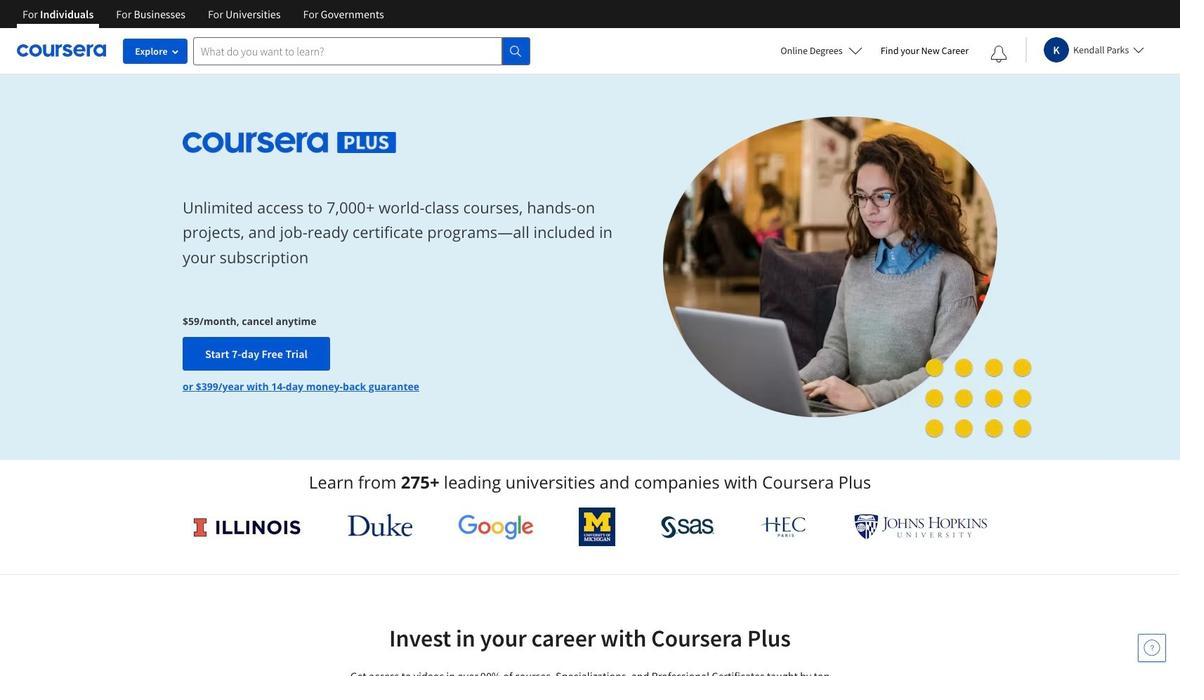 Task type: locate. For each thing, give the bounding box(es) containing it.
johns hopkins university image
[[854, 514, 988, 540]]

coursera image
[[17, 40, 106, 62]]

coursera plus image
[[183, 132, 396, 153]]

sas image
[[661, 516, 714, 539]]

None search field
[[193, 37, 530, 65]]

duke university image
[[347, 514, 413, 537]]

What do you want to learn? text field
[[193, 37, 502, 65]]

google image
[[458, 514, 534, 540]]



Task type: describe. For each thing, give the bounding box(es) containing it.
university of illinois at urbana-champaign image
[[193, 516, 302, 539]]

banner navigation
[[11, 0, 395, 28]]

university of michigan image
[[579, 508, 616, 547]]

hec paris image
[[760, 513, 809, 542]]

help center image
[[1144, 640, 1161, 657]]



Task type: vqa. For each thing, say whether or not it's contained in the screenshot.
UNIVERSITY OF MICHIGAN image
yes



